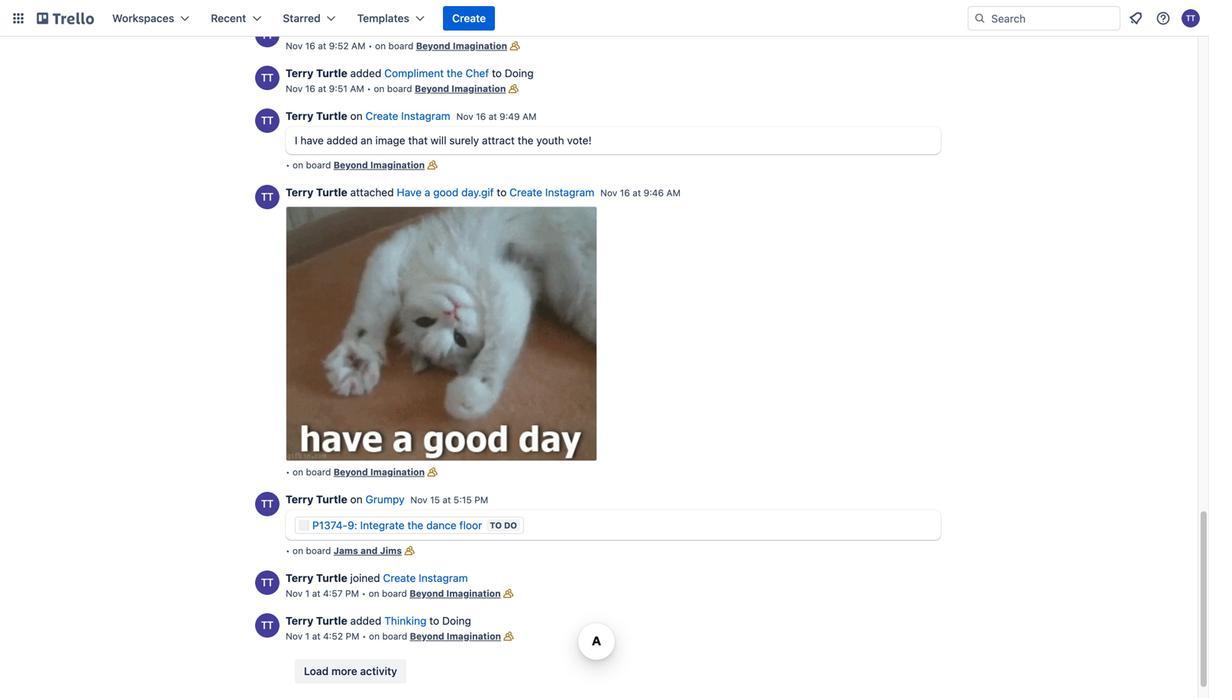 Task type: locate. For each thing, give the bounding box(es) containing it.
terry turtle on create instagram nov 16 at 9:49 am
[[286, 110, 537, 122]]

1 vertical spatial 1
[[305, 588, 310, 599]]

nov left 9:46
[[601, 187, 618, 198]]

nov 16 at 9:49 am link
[[456, 111, 537, 122]]

• on board beyond imagination for on
[[286, 160, 425, 170]]

terry up nov 1 at 4:52 pm link
[[286, 615, 314, 627]]

am
[[593, 24, 609, 37], [351, 40, 366, 51], [350, 83, 364, 94], [523, 111, 537, 122], [667, 187, 681, 198]]

create instagram link up nov 1 at 4:57 pm • on board beyond imagination
[[383, 572, 468, 584]]

beyond down compliment the chef "link"
[[415, 83, 449, 94]]

floor
[[460, 519, 482, 532]]

0 vertical spatial pm
[[475, 495, 488, 505]]

nov 15 at 5:15 pm link
[[411, 495, 488, 505]]

9:51
[[568, 24, 590, 37], [329, 83, 348, 94]]

9:51 down 9:52
[[329, 83, 348, 94]]

beyond for nov 16 at 9:52 am
[[416, 40, 451, 51]]

on
[[375, 40, 386, 51], [374, 83, 385, 94], [350, 110, 363, 122], [293, 160, 303, 170], [293, 467, 303, 477], [350, 493, 363, 506], [293, 545, 303, 556], [369, 588, 379, 599], [369, 631, 380, 642]]

terry turtle (terryturtle) image left nov 1 at 4:52 pm link
[[255, 613, 280, 638]]

2 vertical spatial added
[[350, 615, 382, 627]]

added for thinking
[[350, 615, 382, 627]]

dec
[[526, 24, 545, 37]]

1 horizontal spatial the
[[447, 67, 463, 79]]

1 horizontal spatial 9:51
[[568, 24, 590, 37]]

pm right 4:57
[[345, 588, 359, 599]]

nov 16 at 9:51 am link
[[286, 83, 364, 94]]

due
[[504, 24, 523, 37]]

2 terry turtle (terryturtle) image from the top
[[255, 185, 280, 209]]

turtle for terry turtle on grumpy nov 15 at 5:15 pm
[[316, 493, 347, 506]]

at left '9:49'
[[489, 111, 497, 122]]

1 right dec
[[548, 24, 553, 37]]

to
[[476, 24, 486, 37], [492, 67, 502, 79], [497, 186, 507, 199], [430, 615, 439, 627]]

1 vertical spatial added
[[327, 134, 358, 147]]

2 vertical spatial pm
[[346, 631, 360, 642]]

2 • on board beyond imagination from the top
[[286, 467, 425, 477]]

create instagram link
[[366, 110, 451, 122], [510, 186, 595, 199], [383, 572, 468, 584]]

2 turtle from the top
[[316, 110, 347, 122]]

nov 16 at 9:52 am • on board beyond imagination
[[286, 40, 507, 51]]

terry turtle (terryturtle) image
[[1182, 9, 1200, 28], [255, 66, 280, 90], [255, 613, 280, 638]]

terry turtle added thinking to doing
[[286, 615, 471, 627]]

beyond imagination link down create button
[[416, 40, 507, 51]]

imagination
[[453, 40, 507, 51], [452, 83, 506, 94], [370, 160, 425, 170], [370, 467, 425, 477], [447, 588, 501, 599], [447, 631, 501, 642]]

terry turtle (terryturtle) image left 'nov 16 at 9:51 am' link
[[255, 66, 280, 90]]

nov up the "surely"
[[456, 111, 473, 122]]

2 vertical spatial instagram
[[419, 572, 468, 584]]

nov 16 at 9:52 am link
[[286, 40, 366, 51]]

1 horizontal spatial doing
[[505, 67, 534, 79]]

terry for terry turtle attached have a good day.gif to create instagram nov 16 at 9:46 am
[[286, 186, 314, 199]]

nov inside terry turtle on grumpy nov 15 at 5:15 pm
[[411, 495, 428, 505]]

the left the youth
[[518, 134, 534, 147]]

instagram
[[401, 110, 451, 122], [545, 186, 595, 199], [419, 572, 468, 584]]

pm
[[475, 495, 488, 505], [345, 588, 359, 599], [346, 631, 360, 642]]

the left "chef"
[[447, 67, 463, 79]]

instagram up nov 1 at 4:57 pm • on board beyond imagination
[[419, 572, 468, 584]]

thinking
[[384, 615, 427, 627]]

all members of the workspace can see and edit this board. image
[[507, 38, 523, 53], [506, 81, 521, 96], [501, 586, 516, 601], [501, 629, 517, 644]]

4 terry turtle (terryturtle) image from the top
[[255, 571, 280, 595]]

beyond imagination link down thinking
[[410, 631, 501, 642]]

0 horizontal spatial the
[[408, 519, 424, 532]]

at left 9:46
[[633, 187, 641, 198]]

to right thinking "link"
[[430, 615, 439, 627]]

doing
[[505, 67, 534, 79], [442, 615, 471, 627]]

9:49
[[500, 111, 520, 122]]

2 vertical spatial the
[[408, 519, 424, 532]]

1 vertical spatial • on board beyond imagination
[[286, 467, 425, 477]]

nov 16 at 9:51 am • on board beyond imagination
[[286, 83, 506, 94]]

2 vertical spatial terry turtle (terryturtle) image
[[255, 613, 280, 638]]

1 vertical spatial create instagram link
[[510, 186, 595, 199]]

1 terry turtle (terryturtle) image from the top
[[255, 108, 280, 133]]

terry up i
[[286, 110, 314, 122]]

0 horizontal spatial doing
[[442, 615, 471, 627]]

templates
[[357, 12, 410, 24]]

terry turtle (terryturtle) image
[[255, 108, 280, 133], [255, 185, 280, 209], [255, 492, 280, 516], [255, 571, 280, 595]]

4:52
[[323, 631, 343, 642]]

5 terry from the top
[[286, 572, 314, 584]]

the
[[447, 67, 463, 79], [518, 134, 534, 147], [408, 519, 424, 532]]

and
[[361, 545, 378, 556]]

0 vertical spatial doing
[[505, 67, 534, 79]]

nov left the 15
[[411, 495, 428, 505]]

added up nov 1 at 4:52 pm • on board beyond imagination
[[350, 615, 382, 627]]

3 terry turtle (terryturtle) image from the top
[[255, 492, 280, 516]]

2 vertical spatial all members of the workspace can see and edit this board. image
[[402, 543, 417, 558]]

turtle left attached
[[316, 186, 347, 199]]

1 vertical spatial terry turtle (terryturtle) image
[[255, 66, 280, 90]]

nov inside terry turtle attached have a good day.gif to create instagram nov 16 at 9:46 am
[[601, 187, 618, 198]]

attached
[[350, 186, 394, 199]]

turtle for terry turtle on create instagram nov 16 at 9:49 am
[[316, 110, 347, 122]]

create instagram link down the youth
[[510, 186, 595, 199]]

starred button
[[274, 6, 345, 31]]

16 left 9:46
[[620, 187, 630, 198]]

search image
[[974, 12, 986, 24]]

am inside terry turtle on create instagram nov 16 at 9:49 am
[[523, 111, 537, 122]]

turtle down 'nov 16 at 9:51 am' link
[[316, 110, 347, 122]]

16
[[305, 40, 315, 51], [305, 83, 315, 94], [476, 111, 486, 122], [620, 187, 630, 198]]

doing right thinking
[[442, 615, 471, 627]]

added for compliment
[[350, 67, 382, 79]]

image
[[376, 134, 405, 147]]

0 vertical spatial all members of the workspace can see and edit this board. image
[[425, 157, 440, 173]]

turtle for terry turtle joined create instagram
[[316, 572, 347, 584]]

added up nov 16 at 9:51 am • on board beyond imagination
[[350, 67, 382, 79]]

2 vertical spatial create instagram link
[[383, 572, 468, 584]]

added
[[350, 67, 382, 79], [327, 134, 358, 147], [350, 615, 382, 627]]

terry down i
[[286, 186, 314, 199]]

1 vertical spatial pm
[[345, 588, 359, 599]]

terry turtle (terryturtle) image for terry turtle added thinking to doing
[[255, 613, 280, 638]]

terry for terry turtle added compliment the chef to doing
[[286, 67, 314, 79]]

nov 1 at 4:57 pm link
[[286, 588, 359, 599]]

6 terry from the top
[[286, 615, 314, 627]]

5 turtle from the top
[[316, 572, 347, 584]]

9:52
[[329, 40, 349, 51]]

6 turtle from the top
[[316, 615, 347, 627]]

i have added an image that will surely attract the youth vote!
[[295, 134, 592, 147]]

2 vertical spatial 1
[[305, 631, 310, 642]]

4 terry from the top
[[286, 493, 314, 506]]

am right 9:46
[[667, 187, 681, 198]]

turtle up 4:52 on the left bottom of the page
[[316, 615, 347, 627]]

nov 16 at 9:46 am link
[[601, 187, 681, 198]]

0 vertical spatial create instagram link
[[366, 110, 451, 122]]

at
[[556, 24, 566, 37], [318, 40, 326, 51], [318, 83, 326, 94], [489, 111, 497, 122], [633, 187, 641, 198], [443, 495, 451, 505], [312, 588, 321, 599], [312, 631, 321, 642]]

• on board beyond imagination
[[286, 160, 425, 170], [286, 467, 425, 477]]

pm right 5:15
[[475, 495, 488, 505]]

imagination for nov 1 at 4:57 pm • on board beyond imagination
[[447, 588, 501, 599]]

added left "an"
[[327, 134, 358, 147]]

0 vertical spatial 1
[[548, 24, 553, 37]]

board down terry turtle added compliment the chef to doing
[[387, 83, 412, 94]]

beyond imagination link for nov 1 at 4:52 pm
[[410, 631, 501, 642]]

pm inside terry turtle on grumpy nov 15 at 5:15 pm
[[475, 495, 488, 505]]

nov left 4:52 on the left bottom of the page
[[286, 631, 303, 642]]

terry turtle (terryturtle) image right open information menu image
[[1182, 9, 1200, 28]]

16 inside terry turtle on create instagram nov 16 at 9:49 am
[[476, 111, 486, 122]]

4:57
[[323, 588, 343, 599]]

all members of the workspace can see and edit this board. image down will
[[425, 157, 440, 173]]

the left dance at the bottom left of page
[[408, 519, 424, 532]]

0 vertical spatial added
[[350, 67, 382, 79]]

create instagram link for joined
[[383, 572, 468, 584]]

imagination for nov 16 at 9:51 am • on board beyond imagination
[[452, 83, 506, 94]]

9:51 right dec
[[568, 24, 590, 37]]

0 horizontal spatial 9:51
[[329, 83, 348, 94]]

1
[[548, 24, 553, 37], [305, 588, 310, 599], [305, 631, 310, 642]]

at down nov 16 at 9:52 am link
[[318, 83, 326, 94]]

vote!
[[567, 134, 592, 147]]

turtle
[[316, 67, 347, 79], [316, 110, 347, 122], [316, 186, 347, 199], [316, 493, 347, 506], [316, 572, 347, 584], [316, 615, 347, 627]]

pm right 4:52 on the left bottom of the page
[[346, 631, 360, 642]]

board down 'have'
[[306, 160, 331, 170]]

16 inside terry turtle attached have a good day.gif to create instagram nov 16 at 9:46 am
[[620, 187, 630, 198]]

terry up nov 1 at 4:57 pm link
[[286, 572, 314, 584]]

1 vertical spatial 9:51
[[329, 83, 348, 94]]

terry
[[286, 67, 314, 79], [286, 110, 314, 122], [286, 186, 314, 199], [286, 493, 314, 506], [286, 572, 314, 584], [286, 615, 314, 627]]

all members of the workspace can see and edit this board. image for create instagram
[[501, 586, 516, 601]]

board up p1374-
[[306, 467, 331, 477]]

doing right "chef"
[[505, 67, 534, 79]]

have
[[397, 186, 422, 199]]

3 turtle from the top
[[316, 186, 347, 199]]

0 vertical spatial instagram
[[401, 110, 451, 122]]

beyond imagination link down "chef"
[[415, 83, 506, 94]]

i
[[295, 134, 298, 147]]

nov 1 at 4:52 pm • on board beyond imagination
[[286, 631, 501, 642]]

to left be
[[476, 24, 486, 37]]

nov
[[286, 40, 303, 51], [286, 83, 303, 94], [456, 111, 473, 122], [601, 187, 618, 198], [411, 495, 428, 505], [286, 588, 303, 599], [286, 631, 303, 642]]

all members of the workspace can see and edit this board. image
[[425, 157, 440, 173], [425, 464, 440, 480], [402, 543, 417, 558]]

terry turtle added compliment the chef to doing
[[286, 67, 534, 79]]

0 notifications image
[[1127, 9, 1145, 28]]

turtle for terry turtle attached have a good day.gif to create instagram nov 16 at 9:46 am
[[316, 186, 347, 199]]

1 for create instagram
[[305, 588, 310, 599]]

back to home image
[[37, 6, 94, 31]]

4 turtle from the top
[[316, 493, 347, 506]]

jams and jims link
[[334, 545, 402, 556]]

nov down 'starred'
[[286, 40, 303, 51]]

1 vertical spatial all members of the workspace can see and edit this board. image
[[425, 464, 440, 480]]

pm for thinking
[[346, 631, 360, 642]]

beyond up thinking "link"
[[410, 588, 444, 599]]

am right '9:49'
[[523, 111, 537, 122]]

board up terry turtle added compliment the chef to doing
[[388, 40, 414, 51]]

at left 9:52
[[318, 40, 326, 51]]

•
[[368, 40, 373, 51], [367, 83, 371, 94], [286, 160, 290, 170], [286, 467, 290, 477], [286, 545, 290, 556], [362, 588, 366, 599], [362, 631, 366, 642]]

at inside terry turtle attached have a good day.gif to create instagram nov 16 at 9:46 am
[[633, 187, 641, 198]]

1 • on board beyond imagination from the top
[[286, 160, 425, 170]]

nov 1 at 4:57 pm • on board beyond imagination
[[286, 588, 501, 599]]

set
[[347, 24, 369, 37]]

create instagram link up 'that'
[[366, 110, 451, 122]]

open information menu image
[[1156, 11, 1171, 26]]

• on board beyond imagination down "an"
[[286, 160, 425, 170]]

2 terry from the top
[[286, 110, 314, 122]]

at inside terry turtle on create instagram nov 16 at 9:49 am
[[489, 111, 497, 122]]

beyond up compliment the chef "link"
[[416, 40, 451, 51]]

load
[[304, 665, 329, 678]]

all members of the workspace can see and edit this board. image for instagram
[[425, 157, 440, 173]]

board left jams
[[306, 545, 331, 556]]

terry up 'nov 16 at 9:51 am' link
[[286, 67, 314, 79]]

instagram down "vote!"
[[545, 186, 595, 199]]

16 left '9:49'
[[476, 111, 486, 122]]

1 vertical spatial the
[[518, 134, 534, 147]]

0 vertical spatial • on board beyond imagination
[[286, 160, 425, 170]]

am right dec
[[593, 24, 609, 37]]

workspaces button
[[103, 6, 199, 31]]

beyond imagination link for nov 16 at 9:52 am
[[416, 40, 507, 51]]

create left be
[[452, 12, 486, 24]]

to right "chef"
[[492, 67, 502, 79]]

3 terry from the top
[[286, 186, 314, 199]]

create
[[452, 12, 486, 24], [366, 110, 398, 122], [510, 186, 543, 199], [383, 572, 416, 584]]

turtle up p1374-
[[316, 493, 347, 506]]

1 vertical spatial doing
[[442, 615, 471, 627]]

activity
[[360, 665, 397, 678]]

board
[[388, 40, 414, 51], [387, 83, 412, 94], [306, 160, 331, 170], [306, 467, 331, 477], [306, 545, 331, 556], [382, 588, 407, 599], [382, 631, 407, 642]]

beyond down thinking "link"
[[410, 631, 444, 642]]

5:15
[[454, 495, 472, 505]]

to right day.gif
[[497, 186, 507, 199]]

terry turtle attached have a good day.gif to create instagram nov 16 at 9:46 am
[[286, 186, 681, 199]]

1 terry from the top
[[286, 67, 314, 79]]

all members of the workspace can see and edit this board. image down the p1374-9: integrate the dance floor
[[402, 543, 417, 558]]

imagination for nov 16 at 9:52 am • on board beyond imagination
[[453, 40, 507, 51]]

• on board beyond imagination up grumpy in the bottom of the page
[[286, 467, 425, 477]]

instagram up 'that'
[[401, 110, 451, 122]]

all members of the workspace can see and edit this board. image up the 15
[[425, 464, 440, 480]]

1 left 4:57
[[305, 588, 310, 599]]

grumpy
[[366, 493, 405, 506]]

beyond imagination link for nov 16 at 9:51 am
[[415, 83, 506, 94]]

beyond imagination link
[[416, 40, 507, 51], [415, 83, 506, 94], [334, 160, 425, 170], [334, 467, 425, 477], [410, 588, 501, 599], [410, 631, 501, 642]]

beyond imagination link up thinking
[[410, 588, 501, 599]]

turtle up 'nov 16 at 9:51 am' link
[[316, 67, 347, 79]]

beyond up grumpy in the bottom of the page
[[334, 467, 368, 477]]

board down terry turtle joined create instagram
[[382, 588, 407, 599]]

turtle up 4:57
[[316, 572, 347, 584]]

1 left 4:52 on the left bottom of the page
[[305, 631, 310, 642]]

at right the 15
[[443, 495, 451, 505]]

terry up p1374-
[[286, 493, 314, 506]]

1 turtle from the top
[[316, 67, 347, 79]]



Task type: describe. For each thing, give the bounding box(es) containing it.
that
[[408, 134, 428, 147]]

terry for terry turtle joined create instagram
[[286, 572, 314, 584]]

p1374-
[[312, 519, 348, 532]]

imagination for nov 1 at 4:52 pm • on board beyond imagination
[[447, 631, 501, 642]]

• on board jams and jims
[[286, 545, 402, 556]]

to be due dec 1 at 9:51 am
[[473, 24, 609, 37]]

terry turtle (terryturtle) image for jams and jims link
[[255, 492, 280, 516]]

have a good day.gif link
[[397, 186, 494, 199]]

more
[[332, 665, 357, 678]]

create inside create button
[[452, 12, 486, 24]]

instagram for terry turtle joined create instagram
[[419, 572, 468, 584]]

at right dec
[[556, 24, 566, 37]]

chef
[[466, 67, 489, 79]]

youth
[[537, 134, 564, 147]]

am inside terry turtle attached have a good day.gif to create instagram nov 16 at 9:46 am
[[667, 187, 681, 198]]

terry turtle (terryturtle) image for terry turtle added compliment the chef to doing
[[255, 66, 280, 90]]

attract
[[482, 134, 515, 147]]

day.gif
[[462, 186, 494, 199]]

at inside terry turtle on grumpy nov 15 at 5:15 pm
[[443, 495, 451, 505]]

16 down starred dropdown button
[[305, 40, 315, 51]]

terry for terry turtle on grumpy nov 15 at 5:15 pm
[[286, 493, 314, 506]]

am up "an"
[[350, 83, 364, 94]]

am down the set
[[351, 40, 366, 51]]

beyond imagination link down image
[[334, 160, 425, 170]]

recent button
[[202, 6, 271, 31]]

load more activity link
[[295, 659, 406, 684]]

jams
[[334, 545, 358, 556]]

all members of the workspace can see and edit this board. image for thinking
[[501, 629, 517, 644]]

beyond imagination link up grumpy link
[[334, 467, 425, 477]]

at left 4:52 on the left bottom of the page
[[312, 631, 321, 642]]

added for an
[[327, 134, 358, 147]]

2 horizontal spatial the
[[518, 134, 534, 147]]

nov left 4:57
[[286, 588, 303, 599]]

9:46
[[644, 187, 664, 198]]

beyond for nov 1 at 4:57 pm
[[410, 588, 444, 599]]

1 vertical spatial instagram
[[545, 186, 595, 199]]

nov up i
[[286, 83, 303, 94]]

create up image
[[366, 110, 398, 122]]

templates button
[[348, 6, 434, 31]]

0 vertical spatial the
[[447, 67, 463, 79]]

beyond for nov 16 at 9:51 am
[[415, 83, 449, 94]]

good
[[433, 186, 459, 199]]

to do
[[490, 521, 517, 531]]

9:
[[348, 519, 357, 532]]

pm for create instagram
[[345, 588, 359, 599]]

create up nov 1 at 4:57 pm • on board beyond imagination
[[383, 572, 416, 584]]

beyond imagination link for nov 1 at 4:57 pm
[[410, 588, 501, 599]]

• on board beyond imagination for attached
[[286, 467, 425, 477]]

terry for terry turtle added thinking to doing
[[286, 615, 314, 627]]

at left 4:57
[[312, 588, 321, 599]]

nov 1 at 4:52 pm link
[[286, 631, 360, 642]]

15
[[430, 495, 440, 505]]

joined
[[350, 572, 380, 584]]

surely
[[450, 134, 479, 147]]

Search field
[[986, 7, 1120, 30]]

thinking link
[[384, 615, 427, 627]]

compliment the chef link
[[384, 67, 489, 79]]

workspaces
[[112, 12, 174, 24]]

0 vertical spatial terry turtle (terryturtle) image
[[1182, 9, 1200, 28]]

create button
[[443, 6, 495, 31]]

create right day.gif
[[510, 186, 543, 199]]

recent
[[211, 12, 246, 24]]

be
[[489, 24, 501, 37]]

p1374-9: integrate the dance floor
[[312, 519, 482, 532]]

beyond for nov 1 at 4:52 pm
[[410, 631, 444, 642]]

0 vertical spatial 9:51
[[568, 24, 590, 37]]

an
[[361, 134, 373, 147]]

turtle for terry turtle added compliment the chef to doing
[[316, 67, 347, 79]]

turtle for terry turtle added thinking to doing
[[316, 615, 347, 627]]

1 for thinking
[[305, 631, 310, 642]]

terry for terry turtle on create instagram nov 16 at 9:49 am
[[286, 110, 314, 122]]

16 down nov 16 at 9:52 am link
[[305, 83, 315, 94]]

create instagram link for on
[[366, 110, 451, 122]]

terry turtle (terryturtle) image for beyond imagination link on top of grumpy link
[[255, 185, 280, 209]]

terry turtle joined create instagram
[[286, 572, 468, 584]]

terry turtle on grumpy nov 15 at 5:15 pm
[[286, 493, 488, 506]]

load more activity
[[304, 665, 397, 678]]

starred
[[283, 12, 321, 24]]

a
[[425, 186, 430, 199]]

jims
[[380, 545, 402, 556]]

board down thinking
[[382, 631, 407, 642]]

beyond down "an"
[[334, 160, 368, 170]]

do
[[504, 521, 517, 531]]

nov inside terry turtle on create instagram nov 16 at 9:49 am
[[456, 111, 473, 122]]

all members of the workspace can see and edit this board. image for nov
[[402, 543, 417, 558]]

integrate
[[360, 519, 405, 532]]

all members of the workspace can see and edit this board. image for compliment the chef
[[506, 81, 521, 96]]

will
[[431, 134, 447, 147]]

terry turtle (terryturtle) image for beyond imagination link under image
[[255, 108, 280, 133]]

compliment
[[384, 67, 444, 79]]

primary element
[[0, 0, 1209, 37]]

to
[[490, 521, 502, 531]]

instagram for terry turtle on create instagram nov 16 at 9:49 am
[[401, 110, 451, 122]]

have
[[301, 134, 324, 147]]

grumpy link
[[366, 493, 405, 506]]

dance
[[426, 519, 457, 532]]



Task type: vqa. For each thing, say whether or not it's contained in the screenshot.
2 Notifications image
no



